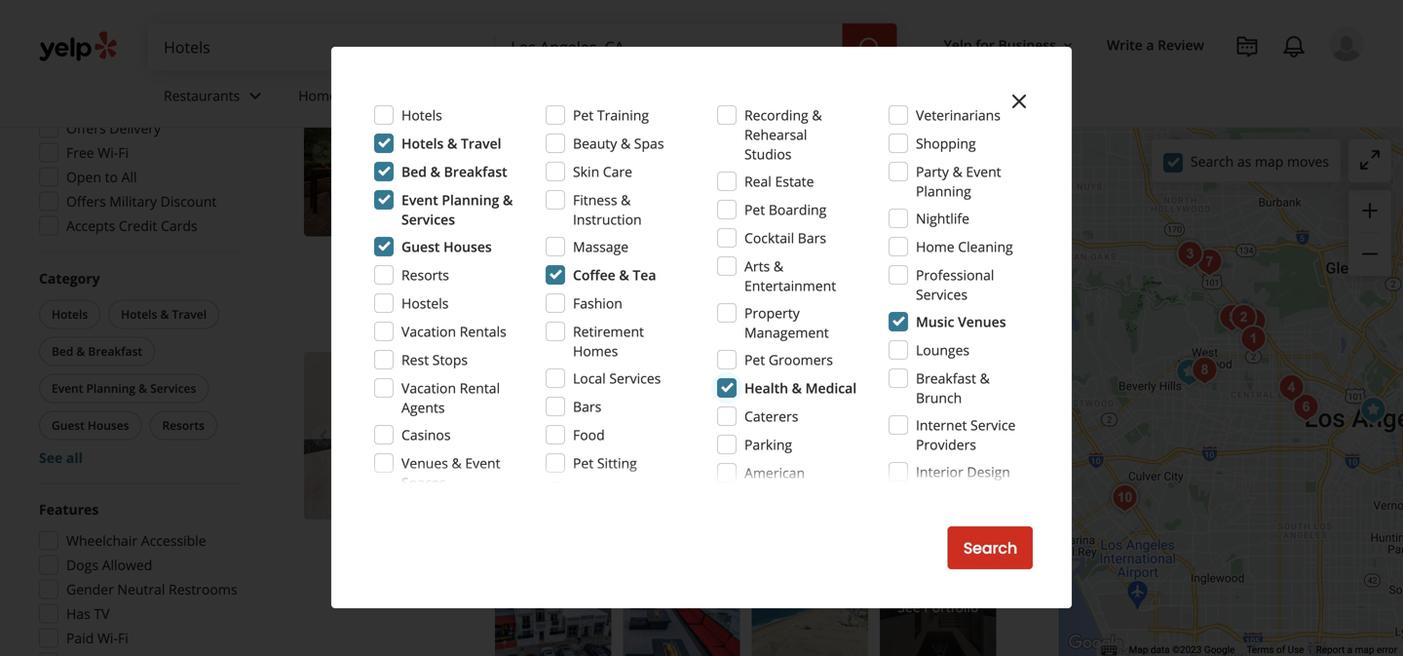 Task type: describe. For each thing, give the bounding box(es) containing it.
real
[[745, 172, 772, 191]]

open for open to all
[[66, 168, 101, 186]]

yelp for business button
[[936, 27, 1084, 62]]

0 horizontal spatial hotels button
[[39, 300, 101, 329]]

see for see all
[[39, 448, 63, 467]]

1 vertical spatial bars
[[573, 397, 602, 416]]

entertainment
[[745, 276, 837, 295]]

guest houses inside search dialog
[[402, 237, 492, 256]]

hilton los angeles/universal city image
[[1190, 243, 1229, 282]]

wheelchair accessible
[[66, 531, 206, 550]]

arts & entertainment
[[745, 257, 837, 295]]

user actions element
[[929, 24, 1392, 144]]

hotels & travel inside search dialog
[[402, 134, 502, 153]]

0 horizontal spatial little
[[548, 132, 580, 150]]

boarding
[[769, 200, 827, 219]]

notifications image
[[1283, 35, 1306, 59]]

close image
[[1008, 90, 1031, 113]]

report a map error link
[[1317, 644, 1398, 656]]

delivery
[[109, 119, 161, 137]]

training
[[597, 106, 649, 124]]

vacation for vacation rental agents
[[402, 379, 456, 397]]

bed inside search dialog
[[402, 162, 427, 181]]

previous image for leftmost doubletree by hilton hotel los angeles downtown 'image'
[[312, 141, 335, 164]]

planning inside party & event planning
[[916, 182, 972, 200]]

search image
[[858, 36, 882, 60]]

veterinarians
[[916, 106, 1001, 124]]

palihouse lobby lounge café & bar image
[[1170, 353, 1209, 392]]

away
[[616, 492, 649, 510]]

spas
[[634, 134, 664, 153]]

studios
[[745, 145, 792, 163]]

a left full-
[[593, 208, 600, 227]]

1 vertical spatial pm
[[598, 445, 618, 463]]

gender
[[66, 580, 114, 599]]

more
[[769, 228, 805, 246]]

beach for sw
[[530, 352, 589, 379]]

zoom in image
[[1359, 199, 1382, 222]]

a right write on the top
[[1147, 36, 1155, 54]]

4.7 star rating image
[[495, 385, 601, 404]]

view
[[876, 272, 912, 294]]

recording
[[745, 106, 809, 124]]

guest inside button
[[52, 417, 85, 433]]

terms of use link
[[1247, 644, 1305, 656]]

providers
[[916, 435, 977, 454]]

skin care
[[573, 162, 633, 181]]

view website
[[876, 272, 978, 294]]

pet for pet training
[[573, 106, 594, 124]]

downtown.
[[806, 208, 877, 227]]

guest houses inside button
[[52, 417, 129, 433]]

pet for pet boarding
[[745, 200, 765, 219]]

fi for paid wi-fi
[[118, 629, 128, 647]]

vacation rental agents
[[402, 379, 500, 417]]

hermosa's
[[639, 472, 707, 491]]

instruction
[[573, 210, 642, 229]]

gender neutral restrooms
[[66, 580, 237, 599]]

lounges
[[916, 341, 970, 359]]

shopping
[[916, 134, 976, 153]]

event inside venues & event spaces
[[465, 454, 501, 472]]

4:34 pm
[[138, 95, 189, 113]]

report
[[1317, 644, 1345, 656]]

see all button
[[39, 448, 83, 467]]

tv
[[94, 604, 110, 623]]

the aster image
[[1234, 302, 1273, 341]]

party
[[916, 162, 949, 181]]

villa brasil motel image
[[1106, 479, 1145, 518]]

pet groomers
[[745, 350, 833, 369]]

hotels up bed & breakfast button
[[121, 306, 157, 322]]

sw beach hotel link
[[495, 352, 647, 379]]

services for professional services
[[916, 285, 968, 304]]

short stories hotel image
[[1186, 351, 1225, 390]]

of left la
[[650, 189, 663, 207]]

16 chevron down v2 image
[[1060, 38, 1076, 53]]

the up space…"
[[687, 492, 708, 510]]

blocks
[[650, 228, 691, 246]]

food
[[573, 425, 605, 444]]

casinos
[[402, 425, 451, 444]]

cleaning
[[958, 237, 1013, 256]]

see all
[[39, 448, 83, 467]]

groomers
[[769, 350, 833, 369]]

1 horizontal spatial bars
[[798, 229, 827, 247]]

$$$ button
[[140, 0, 188, 27]]

restaurants
[[164, 86, 240, 105]]

open up "sw
[[495, 445, 532, 463]]

hotel for "sw beach hotel is hermosa's newest addition, located in the center of it all. we're steps away from the beach, restaurants, bars, and entertainment. our stunning rooftop event space…"
[[588, 472, 622, 491]]

bars,
[[837, 492, 868, 510]]

& inside party & event planning
[[953, 162, 963, 181]]

downtown,
[[517, 208, 589, 227]]

resorts button
[[150, 411, 217, 440]]

american (traditional)
[[745, 464, 821, 502]]

data
[[1151, 644, 1170, 656]]

bed & breakfast inside button
[[52, 343, 142, 359]]

breakfast & brunch
[[916, 369, 990, 407]]

and inside "sw beach hotel is hermosa's newest addition, located in the center of it all. we're steps away from the beach, restaurants, bars, and entertainment. our stunning rooftop event space…"
[[872, 492, 896, 510]]

1 horizontal spatial planning
[[442, 191, 499, 209]]

hilton
[[823, 189, 862, 207]]

(590 reviews)
[[632, 101, 715, 119]]

4.7
[[608, 384, 628, 403]]

write a review
[[1107, 36, 1205, 54]]

guest houses button
[[39, 411, 142, 440]]

wi- for paid
[[97, 629, 118, 647]]

error
[[1377, 644, 1398, 656]]

services inside button
[[150, 380, 196, 396]]

has
[[66, 604, 90, 623]]

allowed
[[102, 556, 152, 574]]

services for home services
[[341, 86, 392, 105]]

category
[[39, 269, 100, 288]]

home for home services
[[298, 86, 337, 105]]

breakfast inside breakfast & brunch
[[916, 369, 977, 387]]

event inside button
[[52, 380, 83, 396]]

homes
[[573, 342, 618, 360]]

heart
[[752, 208, 786, 227]]

all.
[[517, 492, 535, 510]]

fitness
[[573, 191, 618, 209]]

pm inside group
[[168, 95, 189, 113]]

(24
[[632, 384, 651, 403]]

brunch
[[916, 388, 962, 407]]

16 speech v2 image
[[495, 191, 511, 207]]

24 chevron down v2 image inside restaurants link
[[244, 84, 267, 108]]

recording & rehearsal studios
[[745, 106, 822, 163]]

sw beach hotel image
[[304, 352, 472, 520]]

rentals
[[460, 322, 507, 341]]

pet for pet sitting
[[573, 454, 594, 472]]

previous image for sw beach hotel image
[[312, 424, 335, 448]]

restaurants link
[[148, 70, 283, 127]]

pet sitting
[[573, 454, 637, 472]]

home cleaning
[[916, 237, 1013, 256]]

accessible
[[141, 531, 206, 550]]

2.9
[[608, 101, 628, 119]]

vacation rentals
[[402, 322, 507, 341]]

business categories element
[[148, 70, 1365, 127]]

keyboard shortcuts image
[[1102, 646, 1118, 655]]

just
[[586, 228, 609, 246]]

discount
[[161, 192, 217, 211]]

event planning & services inside button
[[52, 380, 196, 396]]

& inside hotels & travel button
[[160, 306, 169, 322]]

search dialog
[[0, 0, 1404, 656]]

& inside bed & breakfast button
[[76, 343, 85, 359]]

fi for free wi-fi
[[118, 143, 129, 162]]

sponsored
[[281, 15, 365, 36]]

0 horizontal spatial in
[[712, 208, 724, 227]]

map for error
[[1356, 644, 1375, 656]]

search for search
[[964, 537, 1018, 559]]

american
[[745, 464, 805, 482]]

search button
[[948, 526, 1033, 569]]

map region
[[1042, 0, 1404, 656]]

and inside the "experience the best of la at the doubletree by hilton los angeles downtown, a full-service hotel in the heart of downtown. located in little tokyo and just a few blocks from the…"
[[558, 228, 583, 246]]

open for open all day
[[495, 161, 532, 180]]

villa brasil motel image
[[1106, 479, 1145, 518]]

party & event planning
[[916, 162, 1002, 200]]

results
[[368, 15, 425, 36]]

skin
[[573, 162, 600, 181]]

event inside party & event planning
[[966, 162, 1002, 181]]

2 24 chevron down v2 image from the left
[[540, 84, 563, 108]]

2.9 link
[[608, 99, 628, 120]]

home for home cleaning
[[916, 237, 955, 256]]

offers delivery
[[66, 119, 161, 137]]

management
[[745, 323, 829, 342]]

16 info v2 image
[[429, 17, 445, 33]]

restrooms
[[169, 580, 237, 599]]

resorts inside button
[[162, 417, 205, 433]]

service
[[628, 208, 672, 227]]

terms
[[1247, 644, 1275, 656]]

1 horizontal spatial hotels button
[[495, 131, 541, 150]]

a left few
[[613, 228, 620, 246]]

a right report
[[1348, 644, 1353, 656]]

of up more link
[[789, 208, 802, 227]]

1 horizontal spatial venues
[[958, 312, 1006, 331]]

group containing category
[[35, 269, 242, 467]]

agents
[[402, 398, 445, 417]]

sw
[[495, 352, 525, 379]]



Task type: vqa. For each thing, say whether or not it's contained in the screenshot.
Guest Houses within Search DIALOG
yes



Task type: locate. For each thing, give the bounding box(es) containing it.
from
[[694, 228, 725, 246], [652, 492, 683, 510]]

property
[[745, 304, 800, 322]]

pm right 4:34
[[168, 95, 189, 113]]

& inside fitness & instruction
[[621, 191, 631, 209]]

vacation inside vacation rental agents
[[402, 379, 456, 397]]

0 vertical spatial bed
[[402, 162, 427, 181]]

1 horizontal spatial hotels & travel
[[402, 134, 502, 153]]

houses inside search dialog
[[444, 237, 492, 256]]

0 vertical spatial and
[[558, 228, 583, 246]]

beach up we're
[[545, 472, 584, 491]]

hampton inn & suites los angeles/hollywood image
[[1234, 320, 1273, 359]]

beach up the 4.7 star rating image
[[530, 352, 589, 379]]

open
[[495, 161, 532, 180], [66, 168, 101, 186], [495, 445, 532, 463]]

free wi-fi
[[66, 143, 129, 162]]

breakfast up event planning & services button
[[88, 343, 142, 359]]

next image for leftmost doubletree by hilton hotel los angeles downtown 'image'
[[441, 141, 464, 164]]

zoom out image
[[1359, 242, 1382, 266]]

wi- down tv
[[97, 629, 118, 647]]

all for see
[[66, 448, 83, 467]]

search
[[1191, 152, 1234, 170], [964, 537, 1018, 559]]

event planning & services down bed & breakfast button
[[52, 380, 196, 396]]

resorts down event planning & services button
[[162, 417, 205, 433]]

guest up see all
[[52, 417, 85, 433]]

wi- for free
[[98, 143, 118, 162]]

interior design
[[916, 463, 1011, 481]]

2 horizontal spatial breakfast
[[916, 369, 977, 387]]

1 vertical spatial beach
[[545, 472, 584, 491]]

6:00
[[567, 445, 594, 463]]

hotel normandie image
[[1272, 368, 1311, 407]]

hotels down home services link
[[402, 134, 444, 153]]

0 vertical spatial vacation
[[402, 322, 456, 341]]

1 horizontal spatial tokyo
[[583, 132, 621, 150]]

hotel up 'steps'
[[588, 472, 622, 491]]

0 horizontal spatial tokyo
[[517, 228, 555, 246]]

in inside "sw beach hotel is hermosa's newest addition, located in the center of it all. we're steps away from the beach, restaurants, bars, and entertainment. our stunning rooftop event space…"
[[869, 472, 881, 491]]

guest houses up hostels
[[402, 237, 492, 256]]

services inside business categories element
[[341, 86, 392, 105]]

hotel for sw beach hotel
[[594, 352, 647, 379]]

map
[[1255, 152, 1284, 170], [1356, 644, 1375, 656]]

pet down the real
[[745, 200, 765, 219]]

wi- up to
[[98, 143, 118, 162]]

cards
[[161, 216, 197, 235]]

2 previous image from the top
[[312, 424, 335, 448]]

0 vertical spatial houses
[[444, 237, 492, 256]]

tokyo down pet training at the top left
[[583, 132, 621, 150]]

expand map image
[[1359, 148, 1382, 171]]

houses down event planning & services button
[[88, 417, 129, 433]]

all left the day
[[535, 161, 552, 180]]

coffee & tea
[[573, 266, 656, 284]]

travel inside search dialog
[[461, 134, 502, 153]]

1 vertical spatial travel
[[172, 306, 207, 322]]

1 vertical spatial previous image
[[312, 424, 335, 448]]

home down nightlife
[[916, 237, 955, 256]]

doubletree
[[726, 189, 801, 207]]

1 vertical spatial little
[[950, 208, 981, 227]]

projects image
[[1236, 35, 1259, 59]]

0 vertical spatial hotel
[[594, 352, 647, 379]]

offers up free
[[66, 119, 106, 137]]

1 horizontal spatial breakfast
[[444, 162, 508, 181]]

fi right paid
[[118, 629, 128, 647]]

0 horizontal spatial all
[[66, 448, 83, 467]]

previous image
[[312, 141, 335, 164], [312, 424, 335, 448]]

0 vertical spatial tokyo
[[583, 132, 621, 150]]

1 horizontal spatial all
[[535, 161, 552, 180]]

bars down boarding
[[798, 229, 827, 247]]

group containing 4:34 pm
[[33, 63, 242, 241]]

review
[[1158, 36, 1205, 54]]

0 horizontal spatial 24 chevron down v2 image
[[244, 84, 267, 108]]

offers for offers delivery
[[66, 119, 106, 137]]

in down the angeles
[[934, 208, 946, 227]]

resorts up hostels
[[402, 266, 449, 284]]

to
[[105, 168, 118, 186]]

next image
[[441, 141, 464, 164], [441, 424, 464, 448]]

bars up the food
[[573, 397, 602, 416]]

the left center
[[885, 472, 905, 491]]

2 vacation from the top
[[402, 379, 456, 397]]

0 horizontal spatial bars
[[573, 397, 602, 416]]

& inside recording & rehearsal studios
[[812, 106, 822, 124]]

0 horizontal spatial guest houses
[[52, 417, 129, 433]]

hotel
[[594, 352, 647, 379], [588, 472, 622, 491]]

& inside breakfast & brunch
[[980, 369, 990, 387]]

0 vertical spatial pm
[[168, 95, 189, 113]]

see left portfolio
[[898, 598, 921, 616]]

and down downtown,
[[558, 228, 583, 246]]

1 horizontal spatial houses
[[444, 237, 492, 256]]

& inside arts & entertainment
[[774, 257, 784, 275]]

beach inside "sw beach hotel is hermosa's newest addition, located in the center of it all. we're steps away from the beach, restaurants, bars, and entertainment. our stunning rooftop event space…"
[[545, 472, 584, 491]]

design
[[967, 463, 1011, 481]]

planning
[[916, 182, 972, 200], [442, 191, 499, 209], [86, 380, 136, 396]]

hotel up '4.7' link in the left bottom of the page
[[594, 352, 647, 379]]

2 horizontal spatial planning
[[916, 182, 972, 200]]

0 vertical spatial wi-
[[98, 143, 118, 162]]

and
[[558, 228, 583, 246], [872, 492, 896, 510]]

of inside "sw beach hotel is hermosa's newest addition, located in the center of it all. we're steps away from the beach, restaurants, bars, and entertainment. our stunning rooftop event space…"
[[953, 472, 966, 491]]

0 vertical spatial breakfast
[[444, 162, 508, 181]]

2.9 star rating image
[[495, 101, 601, 121]]

all
[[121, 168, 137, 186]]

reviews) inside 'link'
[[655, 384, 707, 403]]

all for open
[[535, 161, 552, 180]]

little tokyo
[[548, 132, 621, 150]]

services for local services
[[610, 369, 661, 387]]

next image for sw beach hotel image
[[441, 424, 464, 448]]

wi-
[[98, 143, 118, 162], [97, 629, 118, 647]]

1 vertical spatial bed & breakfast
[[52, 343, 142, 359]]

venues inside venues & event spaces
[[402, 454, 448, 472]]

reviews) for (24 reviews)
[[655, 384, 707, 403]]

0 horizontal spatial map
[[1255, 152, 1284, 170]]

(traditional)
[[745, 483, 821, 502]]

pet up little tokyo
[[573, 106, 594, 124]]

care
[[603, 162, 633, 181]]

the prospect hollywood image
[[1225, 298, 1264, 337]]

cocktail bars
[[745, 229, 827, 247]]

doubletree by hilton hotel los angeles downtown image inside map region
[[1354, 391, 1393, 430]]

1 vertical spatial all
[[66, 448, 83, 467]]

hostels
[[402, 294, 449, 312]]

0 vertical spatial reviews)
[[663, 101, 715, 119]]

1 horizontal spatial resorts
[[402, 266, 449, 284]]

from inside "sw beach hotel is hermosa's newest addition, located in the center of it all. we're steps away from the beach, restaurants, bars, and entertainment. our stunning rooftop event space…"
[[652, 492, 683, 510]]

a
[[1147, 36, 1155, 54], [593, 208, 600, 227], [613, 228, 620, 246], [1348, 644, 1353, 656]]

the up instruction
[[595, 189, 616, 207]]

1 24 chevron down v2 image from the left
[[244, 84, 267, 108]]

see down guest houses button
[[39, 448, 63, 467]]

hotels down 16 info v2 icon
[[402, 106, 442, 124]]

hotels inside 'link'
[[499, 132, 537, 148]]

0 horizontal spatial breakfast
[[88, 343, 142, 359]]

see portfolio
[[898, 598, 979, 616]]

1 vertical spatial slideshow element
[[304, 352, 472, 520]]

guest up hostels
[[402, 237, 440, 256]]

local services
[[573, 369, 661, 387]]

0 horizontal spatial doubletree by hilton hotel los angeles downtown image
[[304, 69, 472, 236]]

1 vertical spatial next image
[[441, 424, 464, 448]]

event left 16 speech v2 'icon'
[[402, 191, 438, 209]]

reviews) right (590
[[663, 101, 715, 119]]

1 offers from the top
[[66, 119, 106, 137]]

bed up event planning & services button
[[52, 343, 73, 359]]

0 vertical spatial bars
[[798, 229, 827, 247]]

houses up hostels
[[444, 237, 492, 256]]

0 horizontal spatial guest
[[52, 417, 85, 433]]

nightlife
[[916, 209, 970, 228]]

offers up accepts at the top of the page
[[66, 192, 106, 211]]

1 vertical spatial bed
[[52, 343, 73, 359]]

0 horizontal spatial travel
[[172, 306, 207, 322]]

24 chevron down v2 image right restaurants
[[244, 84, 267, 108]]

hotels & travel inside button
[[121, 306, 207, 322]]

home services
[[298, 86, 392, 105]]

0 vertical spatial search
[[1191, 152, 1234, 170]]

pet down the food
[[573, 454, 594, 472]]

venues up spaces
[[402, 454, 448, 472]]

bed down home services link
[[402, 162, 427, 181]]

fi up all
[[118, 143, 129, 162]]

full-
[[604, 208, 628, 227]]

event planning & services down "open all day"
[[402, 191, 513, 229]]

group containing features
[[33, 500, 242, 656]]

vacation up agents
[[402, 379, 456, 397]]

planning down bed & breakfast button
[[86, 380, 136, 396]]

1 vertical spatial venues
[[402, 454, 448, 472]]

hotel inside "sw beach hotel is hermosa's newest addition, located in the center of it all. we're steps away from the beach, restaurants, bars, and entertainment. our stunning rooftop event space…"
[[588, 472, 622, 491]]

(590
[[632, 101, 659, 119]]

1 previous image from the top
[[312, 141, 335, 164]]

vacation down hostels
[[402, 322, 456, 341]]

1 horizontal spatial guest
[[402, 237, 440, 256]]

internet service providers
[[916, 416, 1016, 454]]

services inside the professional services
[[916, 285, 968, 304]]

1 vertical spatial tokyo
[[517, 228, 555, 246]]

2 offers from the top
[[66, 192, 106, 211]]

0 vertical spatial from
[[694, 228, 725, 246]]

planning inside event planning & services button
[[86, 380, 136, 396]]

(24 reviews) link
[[632, 382, 707, 403]]

little up the day
[[548, 132, 580, 150]]

event planning & services
[[402, 191, 513, 229], [52, 380, 196, 396]]

0 vertical spatial hotels & travel
[[402, 134, 502, 153]]

1 vertical spatial houses
[[88, 417, 129, 433]]

magic castle hotel image
[[1213, 298, 1252, 337]]

pet for pet groomers
[[745, 350, 765, 369]]

pet up the health
[[745, 350, 765, 369]]

"sw
[[517, 472, 542, 491]]

hotels & travel up 16 speech v2 'icon'
[[402, 134, 502, 153]]

center
[[909, 472, 950, 491]]

1 horizontal spatial bed
[[402, 162, 427, 181]]

1 vertical spatial fi
[[118, 629, 128, 647]]

$$$$ button
[[188, 0, 238, 27]]

see for see portfolio
[[898, 598, 921, 616]]

travel up 16 speech v2 'icon'
[[461, 134, 502, 153]]

at
[[686, 189, 698, 207]]

hotels button up "open all day"
[[495, 131, 541, 150]]

1 vertical spatial breakfast
[[88, 343, 142, 359]]

features
[[39, 500, 99, 519]]

credit
[[119, 216, 157, 235]]

open down free
[[66, 168, 101, 186]]

open up 16 speech v2 'icon'
[[495, 161, 532, 180]]

0 vertical spatial next image
[[441, 141, 464, 164]]

cocktail
[[745, 229, 795, 247]]

& inside venues & event spaces
[[452, 454, 462, 472]]

1 horizontal spatial travel
[[461, 134, 502, 153]]

0 horizontal spatial bed & breakfast
[[52, 343, 142, 359]]

1 horizontal spatial in
[[869, 472, 881, 491]]

report a map error
[[1317, 644, 1398, 656]]

open to all
[[66, 168, 137, 186]]

beach,
[[711, 492, 753, 510]]

google image
[[1064, 631, 1128, 656]]

"experience
[[517, 189, 591, 207]]

event down shopping
[[966, 162, 1002, 181]]

1 vertical spatial hotels button
[[39, 300, 101, 329]]

hotels down category at the left top of page
[[52, 306, 88, 322]]

0 vertical spatial previous image
[[312, 141, 335, 164]]

pet boarding
[[745, 200, 827, 219]]

1 slideshow element from the top
[[304, 69, 472, 236]]

search as map moves
[[1191, 152, 1330, 170]]

next image left hotels 'link'
[[441, 141, 464, 164]]

"sw beach hotel is hermosa's newest addition, located in the center of it all. we're steps away from the beach, restaurants, bars, and entertainment. our stunning rooftop event space…"
[[517, 472, 995, 530]]

0 horizontal spatial resorts
[[162, 417, 205, 433]]

24 chevron down v2 image up little tokyo
[[540, 84, 563, 108]]

0 vertical spatial resorts
[[402, 266, 449, 284]]

of left use on the right
[[1277, 644, 1286, 656]]

map for moves
[[1255, 152, 1284, 170]]

guest houses up see all
[[52, 417, 129, 433]]

1 horizontal spatial doubletree by hilton hotel los angeles downtown image
[[1354, 391, 1393, 430]]

bed & breakfast inside search dialog
[[402, 162, 508, 181]]

0 horizontal spatial venues
[[402, 454, 448, 472]]

home inside search dialog
[[916, 237, 955, 256]]

property management
[[745, 304, 829, 342]]

1 next image from the top
[[441, 141, 464, 164]]

travel inside button
[[172, 306, 207, 322]]

coffee
[[573, 266, 616, 284]]

0 horizontal spatial see
[[39, 448, 63, 467]]

little up home cleaning
[[950, 208, 981, 227]]

search left as
[[1191, 152, 1234, 170]]

0 vertical spatial travel
[[461, 134, 502, 153]]

tokyo down downtown,
[[517, 228, 555, 246]]

1 vertical spatial event planning & services
[[52, 380, 196, 396]]

0 vertical spatial beach
[[530, 352, 589, 379]]

houses inside button
[[88, 417, 129, 433]]

0 vertical spatial hotels button
[[495, 131, 541, 150]]

venues down the professional services
[[958, 312, 1006, 331]]

the up the…"
[[727, 208, 748, 227]]

24 chevron down v2 image
[[244, 84, 267, 108], [540, 84, 563, 108]]

resorts inside search dialog
[[402, 266, 449, 284]]

0 horizontal spatial from
[[652, 492, 683, 510]]

0 vertical spatial slideshow element
[[304, 69, 472, 236]]

map left error
[[1356, 644, 1375, 656]]

0 vertical spatial all
[[535, 161, 552, 180]]

1 horizontal spatial 24 chevron down v2 image
[[540, 84, 563, 108]]

1 horizontal spatial event planning & services
[[402, 191, 513, 229]]

reviews) right '(24'
[[655, 384, 707, 403]]

hotels link
[[495, 131, 541, 150]]

planning down "open all day"
[[442, 191, 499, 209]]

estate
[[775, 172, 814, 191]]

event planning & services inside search dialog
[[402, 191, 513, 229]]

internet
[[916, 416, 967, 434]]

hotels button down category at the left top of page
[[39, 300, 101, 329]]

group
[[33, 63, 242, 241], [1349, 190, 1392, 276], [35, 269, 242, 467], [33, 500, 242, 656]]

and right bars,
[[872, 492, 896, 510]]

reviews)
[[663, 101, 715, 119], [655, 384, 707, 403]]

local
[[573, 369, 606, 387]]

new seoul hotel image
[[1287, 388, 1326, 427]]

1 vertical spatial doubletree by hilton hotel los angeles downtown image
[[1354, 391, 1393, 430]]

retirement
[[573, 322, 644, 341]]

0 vertical spatial venues
[[958, 312, 1006, 331]]

1 horizontal spatial little
[[950, 208, 981, 227]]

el royale hotel studio city image
[[1171, 235, 1210, 274], [1171, 235, 1210, 274]]

0 vertical spatial doubletree by hilton hotel los angeles downtown image
[[304, 69, 472, 236]]

offers military discount
[[66, 192, 217, 211]]

1 vertical spatial and
[[872, 492, 896, 510]]

0 horizontal spatial hotels & travel
[[121, 306, 207, 322]]

of left it
[[953, 472, 966, 491]]

bed & breakfast up 16 speech v2 'icon'
[[402, 162, 508, 181]]

little inside the "experience the best of la at the doubletree by hilton los angeles downtown, a full-service hotel in the heart of downtown. located in little tokyo and just a few blocks from the…"
[[950, 208, 981, 227]]

newest
[[710, 472, 756, 491]]

search for search as map moves
[[1191, 152, 1234, 170]]

map right as
[[1255, 152, 1284, 170]]

professional services
[[916, 266, 995, 304]]

see inside 'link'
[[898, 598, 921, 616]]

1 horizontal spatial pm
[[598, 445, 618, 463]]

hotel
[[676, 208, 709, 227]]

1 horizontal spatial from
[[694, 228, 725, 246]]

0 vertical spatial little
[[548, 132, 580, 150]]

search down entertainment.
[[964, 537, 1018, 559]]

in right hotel
[[712, 208, 724, 227]]

houses
[[444, 237, 492, 256], [88, 417, 129, 433]]

0 vertical spatial bed & breakfast
[[402, 162, 508, 181]]

1 vertical spatial hotels & travel
[[121, 306, 207, 322]]

next image up venues & event spaces
[[441, 424, 464, 448]]

0 vertical spatial map
[[1255, 152, 1284, 170]]

breakfast up 16 speech v2 'icon'
[[444, 162, 508, 181]]

vacation for vacation rentals
[[402, 322, 456, 341]]

fitness & instruction
[[573, 191, 642, 229]]

1 vertical spatial offers
[[66, 192, 106, 211]]

2 slideshow element from the top
[[304, 352, 472, 520]]

from inside the "experience the best of la at the doubletree by hilton los angeles downtown, a full-service hotel in the heart of downtown. located in little tokyo and just a few blocks from the…"
[[694, 228, 725, 246]]

sw beach hotel
[[495, 352, 647, 379]]

4:34
[[138, 95, 165, 113]]

1 vacation from the top
[[402, 322, 456, 341]]

2 horizontal spatial in
[[934, 208, 946, 227]]

health
[[745, 379, 789, 397]]

1 horizontal spatial map
[[1356, 644, 1375, 656]]

reviews) for (590 reviews)
[[663, 101, 715, 119]]

military
[[109, 192, 157, 211]]

guest houses
[[402, 237, 492, 256], [52, 417, 129, 433]]

bed inside button
[[52, 343, 73, 359]]

1 vertical spatial hotel
[[588, 472, 622, 491]]

tea
[[633, 266, 656, 284]]

breakfast up the brunch
[[916, 369, 977, 387]]

tokyo inside the "experience the best of la at the doubletree by hilton los angeles downtown, a full-service hotel in the heart of downtown. located in little tokyo and just a few blocks from the…"
[[517, 228, 555, 246]]

hotels button
[[495, 131, 541, 150], [39, 300, 101, 329]]

pm down the food
[[598, 445, 618, 463]]

event left "sw
[[465, 454, 501, 472]]

all down guest houses button
[[66, 448, 83, 467]]

from down hotel
[[694, 228, 725, 246]]

accepts credit cards
[[66, 216, 197, 235]]

the right the at
[[702, 189, 723, 207]]

open inside group
[[66, 168, 101, 186]]

from down hermosa's
[[652, 492, 683, 510]]

website
[[916, 272, 978, 294]]

2 vertical spatial breakfast
[[916, 369, 977, 387]]

hotels & travel up bed & breakfast button
[[121, 306, 207, 322]]

offers for offers military discount
[[66, 192, 106, 211]]

travel down cards
[[172, 306, 207, 322]]

hotels up "open all day"
[[499, 132, 537, 148]]

venues & event spaces
[[402, 454, 501, 492]]

slideshow element
[[304, 69, 472, 236], [304, 352, 472, 520]]

2 next image from the top
[[441, 424, 464, 448]]

1 vertical spatial wi-
[[97, 629, 118, 647]]

0 vertical spatial fi
[[118, 143, 129, 162]]

0 horizontal spatial event planning & services
[[52, 380, 196, 396]]

0 vertical spatial guest
[[402, 237, 440, 256]]

bed & breakfast up event planning & services button
[[52, 343, 142, 359]]

1 vertical spatial see
[[898, 598, 921, 616]]

home inside business categories element
[[298, 86, 337, 105]]

breakfast inside bed & breakfast button
[[88, 343, 142, 359]]

0 horizontal spatial planning
[[86, 380, 136, 396]]

event up guest houses button
[[52, 380, 83, 396]]

1 vertical spatial vacation
[[402, 379, 456, 397]]

doubletree by hilton hotel los angeles downtown image
[[304, 69, 472, 236], [1354, 391, 1393, 430]]

of
[[650, 189, 663, 207], [789, 208, 802, 227], [953, 472, 966, 491], [1277, 644, 1286, 656]]

beauty & spas
[[573, 134, 664, 153]]

in right located at the bottom
[[869, 472, 881, 491]]

search inside button
[[964, 537, 1018, 559]]

planning down 'party'
[[916, 182, 972, 200]]

home down sponsored
[[298, 86, 337, 105]]

1 horizontal spatial see
[[898, 598, 921, 616]]

None search field
[[148, 23, 901, 70]]

& inside event planning & services button
[[139, 380, 147, 396]]

0 vertical spatial event planning & services
[[402, 191, 513, 229]]

guest inside search dialog
[[402, 237, 440, 256]]

0 horizontal spatial home
[[298, 86, 337, 105]]

dogs allowed
[[66, 556, 152, 574]]

0 horizontal spatial pm
[[168, 95, 189, 113]]

beach for "sw
[[545, 472, 584, 491]]

see
[[39, 448, 63, 467], [898, 598, 921, 616]]



